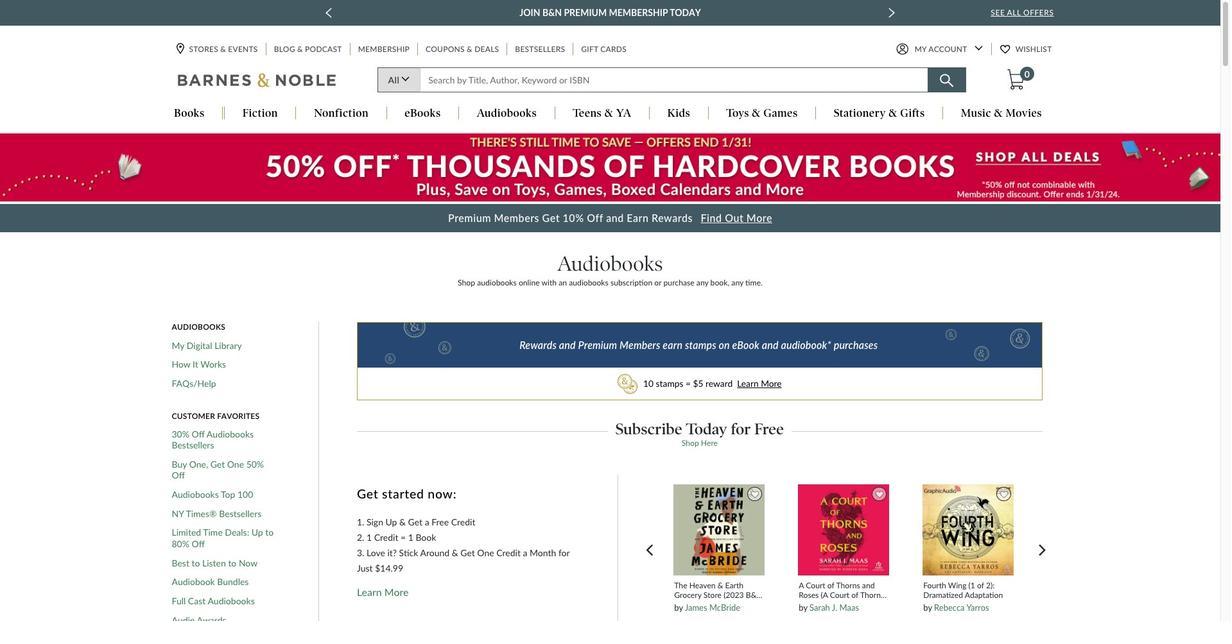 Task type: describe. For each thing, give the bounding box(es) containing it.
customer favorites
[[172, 411, 260, 421]]

month
[[530, 548, 556, 559]]

games
[[764, 107, 798, 120]]

stationery & gifts
[[834, 107, 925, 120]]

maas
[[840, 603, 859, 613]]

stores & events link
[[176, 43, 259, 56]]

nonfiction
[[314, 107, 369, 120]]

blog & podcast link
[[273, 43, 343, 56]]

best
[[172, 558, 189, 569]]

2 audiobooks from the left
[[569, 278, 609, 288]]

kids
[[668, 107, 690, 120]]

get left "10%"
[[542, 212, 560, 224]]

0 horizontal spatial membership
[[358, 45, 410, 54]]

audiobook* purchases
[[781, 339, 878, 351]]

3.
[[357, 548, 364, 559]]

1 horizontal spatial court
[[830, 591, 850, 601]]

time
[[203, 527, 223, 538]]

stick
[[399, 548, 418, 559]]

2 1 from the left
[[408, 533, 413, 544]]

& for music
[[994, 107, 1003, 120]]

1 vertical spatial learn
[[357, 587, 382, 599]]

audiobooks top 100 link
[[172, 489, 253, 501]]

toys & games button
[[709, 107, 816, 121]]

out
[[725, 212, 744, 224]]

fourth
[[924, 581, 946, 591]]

ebooks
[[405, 107, 441, 120]]

bundles
[[217, 577, 249, 588]]

offers
[[1023, 8, 1054, 17]]

movies
[[1006, 107, 1042, 120]]

get started now:
[[357, 487, 457, 501]]

faqs/help
[[172, 378, 216, 389]]

1 horizontal spatial learn more link
[[737, 378, 782, 389]]

a court of thorns and roses (a court of thorns and roses series #1) link
[[799, 581, 888, 610]]

teens
[[573, 107, 602, 120]]

my for my digital library
[[172, 340, 184, 351]]

my digital library
[[172, 340, 242, 351]]

of inside "fourth wing (1 of 2): dramatized adaptation by rebecca yarros"
[[977, 581, 984, 591]]

my for my account
[[915, 45, 927, 54]]

0 vertical spatial credit
[[451, 517, 475, 528]]

audiobooks shop audiobooks online with an audiobooks subscription or purchase any book, any time.
[[458, 251, 763, 288]]

and right the on ebook
[[762, 339, 779, 351]]

0 horizontal spatial to
[[192, 558, 200, 569]]

james
[[685, 603, 707, 613]]

online
[[519, 278, 540, 288]]

1 vertical spatial premium
[[448, 212, 491, 224]]

sarah j. maas link
[[810, 603, 859, 613]]

books
[[174, 107, 205, 120]]

full cast audiobooks link
[[172, 596, 255, 607]]

1 vertical spatial members
[[620, 339, 660, 351]]

cart image
[[1007, 70, 1025, 90]]

0 button
[[1006, 67, 1034, 91]]

1 audiobooks from the left
[[477, 278, 517, 288]]

listen
[[202, 558, 226, 569]]

off inside limited time deals: up to 80% off
[[192, 539, 205, 550]]

find
[[701, 212, 722, 224]]

times®
[[186, 508, 217, 519]]

audiobooks button
[[459, 107, 555, 121]]

30%
[[172, 429, 189, 440]]

grocery
[[674, 591, 702, 601]]

Search by Title, Author, Keyword or ISBN text field
[[420, 68, 928, 93]]

stationery
[[834, 107, 886, 120]]

premium for join
[[564, 7, 607, 18]]

shop inside subscribe today for free shop here
[[682, 439, 699, 449]]

my account
[[915, 45, 967, 54]]

user image
[[896, 43, 908, 56]]

shop inside audiobooks shop audiobooks online with an audiobooks subscription or purchase any book, any time.
[[458, 278, 475, 288]]

rebecca
[[934, 603, 965, 613]]

next slide / item image
[[889, 8, 895, 18]]

0 vertical spatial rewards
[[652, 212, 693, 224]]

earn stamps
[[663, 339, 716, 351]]

up
[[252, 527, 263, 538]]

by for by sarah j. maas
[[799, 603, 808, 613]]

shop here link
[[682, 439, 718, 449]]

for inside subscribe today for free shop here
[[731, 420, 751, 439]]

audiobooks inside the 30% off audiobooks bestsellers
[[207, 429, 254, 440]]

b&n inside the heaven & earth grocery store (2023 b&n book of the year)
[[746, 591, 763, 601]]

store
[[704, 591, 722, 601]]

& for toys
[[752, 107, 761, 120]]

nonfiction button
[[296, 107, 386, 121]]

library
[[215, 340, 242, 351]]

and up #1)
[[862, 581, 875, 591]]

the heaven & earth grocery store (2023 b&n book of the year) image
[[673, 484, 765, 576]]

a
[[799, 581, 804, 591]]

by sarah j. maas
[[799, 603, 859, 613]]

fourth wing (1 of 2): dramatized adaptation by rebecca yarros
[[924, 581, 1003, 613]]

50% off thousans of hardcover books, plus, save on toys, games, boxed calendars and more image
[[0, 134, 1221, 202]]

& for blog
[[297, 45, 303, 54]]

music
[[961, 107, 991, 120]]

1.
[[357, 517, 364, 528]]

get inside "buy one, get one 50% off"
[[210, 459, 225, 470]]

it?
[[387, 548, 397, 559]]

30% off audiobooks bestsellers link
[[172, 429, 278, 451]]

1 horizontal spatial a
[[523, 548, 527, 559]]

for inside "1. sign up & get a free credit 2. 1 credit = 1 book 3. love it? stick around & get one credit a month for just $14.99"
[[559, 548, 570, 559]]

here
[[701, 439, 718, 449]]

10%
[[563, 212, 584, 224]]

book,
[[711, 278, 730, 288]]

1 vertical spatial credit
[[374, 533, 398, 544]]

premium for rewards
[[578, 339, 617, 351]]

bestsellers inside the 30% off audiobooks bestsellers
[[172, 440, 214, 451]]

buy
[[172, 459, 187, 470]]

$5
[[693, 378, 703, 389]]

ny times® bestsellers link
[[172, 508, 262, 520]]

how
[[172, 359, 190, 370]]

off inside the 30% off audiobooks bestsellers
[[192, 429, 205, 440]]

logo image
[[178, 73, 337, 91]]

today inside subscribe today for free shop here
[[686, 420, 727, 439]]

membership link
[[357, 43, 411, 56]]

fiction
[[243, 107, 278, 120]]

rewards and premium members earn stamps on ebook and audiobook* purchases
[[520, 339, 878, 351]]

just $14.99
[[357, 563, 403, 574]]

0 horizontal spatial learn more link
[[357, 587, 409, 599]]

music & movies
[[961, 107, 1042, 120]]

1 vertical spatial all
[[388, 75, 400, 86]]

fourth wing (1 of 2): dramatized adaptation link
[[924, 581, 1013, 601]]

by james mcbride
[[674, 603, 740, 613]]

wishlist
[[1016, 45, 1052, 54]]

1 horizontal spatial all
[[1007, 8, 1021, 17]]

reward
[[706, 378, 733, 389]]

0 horizontal spatial court
[[806, 581, 826, 591]]

cast
[[188, 596, 206, 607]]

and down a
[[799, 601, 812, 610]]

by inside "fourth wing (1 of 2): dramatized adaptation by rebecca yarros"
[[924, 603, 932, 613]]

a court of thorns and roses (a court of thorns and roses series #1) image
[[797, 484, 890, 576]]

get up 1.
[[357, 487, 379, 501]]

stamps
[[656, 378, 684, 389]]

learn more
[[357, 587, 409, 599]]

join
[[520, 7, 540, 18]]

audiobook bundles link
[[172, 577, 249, 588]]

the heaven & earth grocery store (2023 b&n book of the year)
[[674, 581, 763, 610]]



Task type: locate. For each thing, give the bounding box(es) containing it.
1 horizontal spatial book
[[674, 601, 692, 610]]

& right music
[[994, 107, 1003, 120]]

2.
[[357, 533, 364, 544]]

for right month at the bottom of page
[[559, 548, 570, 559]]

up &
[[386, 517, 406, 528]]

wishlist link
[[1000, 43, 1053, 56]]

bestsellers
[[515, 45, 565, 54], [172, 440, 214, 451], [219, 508, 262, 519]]

a left month at the bottom of page
[[523, 548, 527, 559]]

1 1 from the left
[[367, 533, 372, 544]]

or
[[655, 278, 662, 288]]

coupons
[[426, 45, 465, 54]]

get right around &
[[461, 548, 475, 559]]

thorns up series in the right bottom of the page
[[836, 581, 860, 591]]

30% off audiobooks bestsellers
[[172, 429, 254, 451]]

one right around &
[[477, 548, 494, 559]]

credit down the now:
[[451, 517, 475, 528]]

one,
[[189, 459, 208, 470]]

1 horizontal spatial credit
[[451, 517, 475, 528]]

0 vertical spatial all
[[1007, 8, 1021, 17]]

rebecca yarros link
[[934, 603, 989, 613]]

0 vertical spatial a
[[425, 517, 429, 528]]

free inside "1. sign up & get a free credit 2. 1 credit = 1 book 3. love it? stick around & get one credit a month for just $14.99"
[[432, 517, 449, 528]]

learn more link down 'just $14.99'
[[357, 587, 409, 599]]

now
[[239, 558, 258, 569]]

the heaven & earth grocery store (2023 b&n book of the year) link
[[674, 581, 764, 610]]

book inside the heaven & earth grocery store (2023 b&n book of the year)
[[674, 601, 692, 610]]

1 horizontal spatial for
[[731, 420, 751, 439]]

court up (a
[[806, 581, 826, 591]]

0 horizontal spatial book
[[416, 533, 436, 544]]

my right user image
[[915, 45, 927, 54]]

b&n inside 'link'
[[543, 7, 562, 18]]

1 vertical spatial membership
[[358, 45, 410, 54]]

0 vertical spatial =
[[686, 378, 691, 389]]

= inside "1. sign up & get a free credit 2. 1 credit = 1 book 3. love it? stick around & get one credit a month for just $14.99"
[[401, 533, 406, 544]]

credit left month at the bottom of page
[[496, 548, 521, 559]]

2 horizontal spatial to
[[265, 527, 274, 538]]

by down the dramatized at the right bottom of the page
[[924, 603, 932, 613]]

1 vertical spatial today
[[686, 420, 727, 439]]

previous slide / item image
[[325, 8, 332, 18]]

1 vertical spatial my
[[172, 340, 184, 351]]

2 vertical spatial credit
[[496, 548, 521, 559]]

learn more link right reward
[[737, 378, 782, 389]]

best to listen to now link
[[172, 558, 258, 569]]

off right "10%"
[[587, 212, 603, 224]]

3 by from the left
[[924, 603, 932, 613]]

0 horizontal spatial rewards
[[520, 339, 557, 351]]

by for by james mcbride
[[674, 603, 683, 613]]

favorites
[[217, 411, 260, 421]]

bestsellers down 30%
[[172, 440, 214, 451]]

1 vertical spatial b&n
[[746, 591, 763, 601]]

1 horizontal spatial membership
[[609, 7, 668, 18]]

of right (1
[[977, 581, 984, 591]]

learn down 'just $14.99'
[[357, 587, 382, 599]]

my inside 'popup button'
[[915, 45, 927, 54]]

0 vertical spatial shop
[[458, 278, 475, 288]]

premium
[[564, 7, 607, 18], [448, 212, 491, 224], [578, 339, 617, 351]]

yarros
[[967, 603, 989, 613]]

1 vertical spatial shop
[[682, 439, 699, 449]]

b&n
[[543, 7, 562, 18], [746, 591, 763, 601]]

0 vertical spatial more
[[747, 212, 772, 224]]

limited time deals: up to 80% off link
[[172, 527, 278, 550]]

off inside "buy one, get one 50% off"
[[172, 470, 185, 481]]

= up stick
[[401, 533, 406, 544]]

0 horizontal spatial b&n
[[543, 7, 562, 18]]

join b&n premium membership today
[[520, 7, 701, 18]]

dramatized
[[924, 591, 963, 601]]

audiobooks inside audiobooks shop audiobooks online with an audiobooks subscription or purchase any book, any time.
[[557, 251, 663, 276]]

1 vertical spatial =
[[401, 533, 406, 544]]

10
[[643, 378, 654, 389]]

& left the deals
[[467, 45, 473, 54]]

gift cards link
[[580, 43, 628, 56]]

mcbride
[[709, 603, 740, 613]]

get right up &
[[408, 517, 423, 528]]

1 horizontal spatial members
[[620, 339, 660, 351]]

more down 'just $14.99'
[[385, 587, 409, 599]]

0 vertical spatial membership
[[609, 7, 668, 18]]

0 horizontal spatial one
[[227, 459, 244, 470]]

roses down (a
[[814, 601, 834, 610]]

deals
[[475, 45, 499, 54]]

50%
[[246, 459, 264, 470]]

1 horizontal spatial rewards
[[652, 212, 693, 224]]

any left the time.
[[732, 278, 744, 288]]

all link
[[377, 68, 420, 93]]

0 horizontal spatial my
[[172, 340, 184, 351]]

off down buy
[[172, 470, 185, 481]]

get right one,
[[210, 459, 225, 470]]

membership up cards
[[609, 7, 668, 18]]

thorns up #1)
[[860, 591, 884, 601]]

1 vertical spatial more
[[761, 378, 782, 389]]

premium inside 'link'
[[564, 7, 607, 18]]

2 vertical spatial more
[[385, 587, 409, 599]]

buy one, get one 50% off link
[[172, 459, 278, 481]]

today inside 'link'
[[670, 7, 701, 18]]

free inside subscribe today for free shop here
[[755, 420, 784, 439]]

started
[[382, 487, 424, 501]]

a right up &
[[425, 517, 429, 528]]

on ebook
[[719, 339, 760, 351]]

0 vertical spatial my
[[915, 45, 927, 54]]

get
[[542, 212, 560, 224], [210, 459, 225, 470], [357, 487, 379, 501], [408, 517, 423, 528], [461, 548, 475, 559]]

1 right 2. at left bottom
[[367, 533, 372, 544]]

1 vertical spatial one
[[477, 548, 494, 559]]

my up how
[[172, 340, 184, 351]]

1 horizontal spatial my
[[915, 45, 927, 54]]

0 vertical spatial bestsellers
[[515, 45, 565, 54]]

to right the up
[[265, 527, 274, 538]]

& inside button
[[889, 107, 898, 120]]

0 horizontal spatial audiobooks
[[477, 278, 517, 288]]

& right the blog
[[297, 45, 303, 54]]

None field
[[420, 68, 928, 93]]

0 horizontal spatial shop
[[458, 278, 475, 288]]

off down the limited
[[192, 539, 205, 550]]

bestsellers down join
[[515, 45, 565, 54]]

1 vertical spatial learn more link
[[357, 587, 409, 599]]

1 horizontal spatial one
[[477, 548, 494, 559]]

works
[[200, 359, 226, 370]]

& right stores
[[220, 45, 226, 54]]

roses down a
[[799, 591, 819, 601]]

search image
[[940, 74, 954, 88]]

0 horizontal spatial any
[[697, 278, 709, 288]]

& for stores
[[220, 45, 226, 54]]

fourth wing (1 of 2): dramatized adaptation image
[[922, 484, 1014, 576]]

book down grocery
[[674, 601, 692, 610]]

1 horizontal spatial shop
[[682, 439, 699, 449]]

members up 10
[[620, 339, 660, 351]]

my account button
[[896, 43, 983, 56]]

rewards right "earn"
[[652, 212, 693, 224]]

more right reward
[[761, 378, 782, 389]]

all right see
[[1007, 8, 1021, 17]]

one left 50%
[[227, 459, 244, 470]]

full cast audiobooks
[[172, 596, 255, 607]]

court
[[806, 581, 826, 591], [830, 591, 850, 601]]

events
[[228, 45, 258, 54]]

0 vertical spatial for
[[731, 420, 751, 439]]

to left now
[[228, 558, 236, 569]]

to inside limited time deals: up to 80% off
[[265, 527, 274, 538]]

a court of thorns and roses (a court of thorns and roses series #1)
[[799, 581, 884, 610]]

1 vertical spatial rewards
[[520, 339, 557, 351]]

2):
[[986, 581, 995, 591]]

1 vertical spatial book
[[674, 601, 692, 610]]

love
[[367, 548, 385, 559]]

0 horizontal spatial members
[[494, 212, 539, 224]]

1 horizontal spatial b&n
[[746, 591, 763, 601]]

james mcbride link
[[685, 603, 740, 613]]

credit
[[451, 517, 475, 528], [374, 533, 398, 544], [496, 548, 521, 559]]

0 horizontal spatial credit
[[374, 533, 398, 544]]

premium members get 10% off and earn rewards find out more
[[448, 212, 772, 224]]

credit up 'it?'
[[374, 533, 398, 544]]

audiobooks left online
[[477, 278, 517, 288]]

0 horizontal spatial for
[[559, 548, 570, 559]]

members left "10%"
[[494, 212, 539, 224]]

gift
[[581, 45, 598, 54]]

learn right reward
[[737, 378, 759, 389]]

0 vertical spatial b&n
[[543, 7, 562, 18]]

court up series in the right bottom of the page
[[830, 591, 850, 601]]

0 horizontal spatial by
[[674, 603, 683, 613]]

stores & events
[[189, 45, 258, 54]]

0 vertical spatial book
[[416, 533, 436, 544]]

today
[[670, 7, 701, 18], [686, 420, 727, 439]]

down arrow image
[[975, 46, 983, 51]]

toys & games
[[726, 107, 798, 120]]

one inside "buy one, get one 50% off"
[[227, 459, 244, 470]]

of inside the heaven & earth grocery store (2023 b&n book of the year)
[[694, 601, 701, 610]]

0 vertical spatial premium
[[564, 7, 607, 18]]

teens & ya button
[[555, 107, 649, 121]]

1 vertical spatial a
[[523, 548, 527, 559]]

ya
[[616, 107, 631, 120]]

1. sign up & get a free credit 2. 1 credit = 1 book 3. love it? stick around & get one credit a month for just $14.99
[[357, 517, 570, 574]]

1 up stick
[[408, 533, 413, 544]]

2 by from the left
[[799, 603, 808, 613]]

1 horizontal spatial 1
[[408, 533, 413, 544]]

the
[[703, 601, 714, 610]]

0 horizontal spatial a
[[425, 517, 429, 528]]

2 horizontal spatial credit
[[496, 548, 521, 559]]

0 horizontal spatial learn
[[357, 587, 382, 599]]

one inside "1. sign up & get a free credit 2. 1 credit = 1 book 3. love it? stick around & get one credit a month for just $14.99"
[[477, 548, 494, 559]]

1
[[367, 533, 372, 544], [408, 533, 413, 544]]

membership up the all link
[[358, 45, 410, 54]]

by down grocery
[[674, 603, 683, 613]]

0 vertical spatial learn
[[737, 378, 759, 389]]

1 any from the left
[[697, 278, 709, 288]]

1 vertical spatial bestsellers
[[172, 440, 214, 451]]

to
[[265, 527, 274, 538], [192, 558, 200, 569], [228, 558, 236, 569]]

bestsellers link
[[514, 43, 567, 56]]

1 horizontal spatial bestsellers
[[219, 508, 262, 519]]

1 horizontal spatial by
[[799, 603, 808, 613]]

1 horizontal spatial audiobooks
[[569, 278, 609, 288]]

off
[[587, 212, 603, 224], [192, 429, 205, 440], [172, 470, 185, 481], [192, 539, 205, 550]]

2 vertical spatial bestsellers
[[219, 508, 262, 519]]

& right toys
[[752, 107, 761, 120]]

the
[[674, 581, 687, 591]]

and left "earn"
[[606, 212, 624, 224]]

sarah
[[810, 603, 830, 613]]

limited time deals: up to 80% off
[[172, 527, 274, 550]]

1 horizontal spatial learn
[[737, 378, 759, 389]]

0 horizontal spatial bestsellers
[[172, 440, 214, 451]]

0
[[1025, 69, 1030, 80]]

cards
[[601, 45, 627, 54]]

2 horizontal spatial bestsellers
[[515, 45, 565, 54]]

my inside audiobooks main content
[[172, 340, 184, 351]]

my
[[915, 45, 927, 54], [172, 340, 184, 351]]

rewards down online
[[520, 339, 557, 351]]

0 vertical spatial free
[[755, 420, 784, 439]]

for down reward
[[731, 420, 751, 439]]

all down membership link
[[388, 75, 400, 86]]

heaven
[[689, 581, 716, 591]]

subscribe
[[616, 420, 682, 439]]

of left the
[[694, 601, 701, 610]]

1 horizontal spatial =
[[686, 378, 691, 389]]

audiobooks inside button
[[477, 107, 537, 120]]

100
[[238, 489, 253, 500]]

teens & ya
[[573, 107, 631, 120]]

time.
[[746, 278, 763, 288]]

more right out
[[747, 212, 772, 224]]

any left book,
[[697, 278, 709, 288]]

book inside "1. sign up & get a free credit 2. 1 credit = 1 book 3. love it? stick around & get one credit a month for just $14.99"
[[416, 533, 436, 544]]

of up (a
[[828, 581, 835, 591]]

how it works
[[172, 359, 226, 370]]

= left $5
[[686, 378, 691, 389]]

of up #1)
[[852, 591, 859, 601]]

thorns
[[836, 581, 860, 591], [860, 591, 884, 601]]

2 any from the left
[[732, 278, 744, 288]]

& for stationery
[[889, 107, 898, 120]]

& left gifts
[[889, 107, 898, 120]]

0 vertical spatial learn more link
[[737, 378, 782, 389]]

blog & podcast
[[274, 45, 342, 54]]

0 horizontal spatial all
[[388, 75, 400, 86]]

b&n right (2023
[[746, 591, 763, 601]]

2 horizontal spatial by
[[924, 603, 932, 613]]

year)
[[716, 601, 733, 610]]

1 horizontal spatial any
[[732, 278, 744, 288]]

& for coupons
[[467, 45, 473, 54]]

stores
[[189, 45, 218, 54]]

0 horizontal spatial free
[[432, 517, 449, 528]]

membership inside 'link'
[[609, 7, 668, 18]]

0 vertical spatial one
[[227, 459, 244, 470]]

gift cards
[[581, 45, 627, 54]]

around &
[[420, 548, 458, 559]]

bestsellers up deals:
[[219, 508, 262, 519]]

earth
[[725, 581, 744, 591]]

audiobooks main content
[[0, 133, 1230, 622]]

& for teens
[[605, 107, 613, 120]]

& inside the heaven & earth grocery store (2023 b&n book of the year)
[[718, 581, 723, 591]]

membership
[[609, 7, 668, 18], [358, 45, 410, 54]]

and down an
[[559, 339, 576, 351]]

off right 30%
[[192, 429, 205, 440]]

0 horizontal spatial 1
[[367, 533, 372, 544]]

shop left here
[[682, 439, 699, 449]]

to right best
[[192, 558, 200, 569]]

1 horizontal spatial to
[[228, 558, 236, 569]]

0 vertical spatial members
[[494, 212, 539, 224]]

shop left online
[[458, 278, 475, 288]]

b&n right join
[[543, 7, 562, 18]]

see
[[991, 8, 1005, 17]]

full
[[172, 596, 186, 607]]

gifts
[[900, 107, 925, 120]]

& up 'store'
[[718, 581, 723, 591]]

digital
[[187, 340, 212, 351]]

book up around &
[[416, 533, 436, 544]]

learn
[[737, 378, 759, 389], [357, 587, 382, 599]]

2 vertical spatial premium
[[578, 339, 617, 351]]

one
[[227, 459, 244, 470], [477, 548, 494, 559]]

1 vertical spatial for
[[559, 548, 570, 559]]

blog
[[274, 45, 295, 54]]

& left ya
[[605, 107, 613, 120]]

join b&n premium membership today link
[[520, 5, 701, 21]]

ny
[[172, 508, 184, 519]]

rewards
[[652, 212, 693, 224], [520, 339, 557, 351]]

of
[[828, 581, 835, 591], [977, 581, 984, 591], [852, 591, 859, 601], [694, 601, 701, 610]]

1 vertical spatial free
[[432, 517, 449, 528]]

audiobooks right an
[[569, 278, 609, 288]]

0 horizontal spatial =
[[401, 533, 406, 544]]

kids button
[[650, 107, 708, 121]]

by left sarah
[[799, 603, 808, 613]]

1 horizontal spatial free
[[755, 420, 784, 439]]

ebooks button
[[387, 107, 459, 121]]

0 vertical spatial today
[[670, 7, 701, 18]]

1 by from the left
[[674, 603, 683, 613]]



Task type: vqa. For each thing, say whether or not it's contained in the screenshot.
bottom Free
yes



